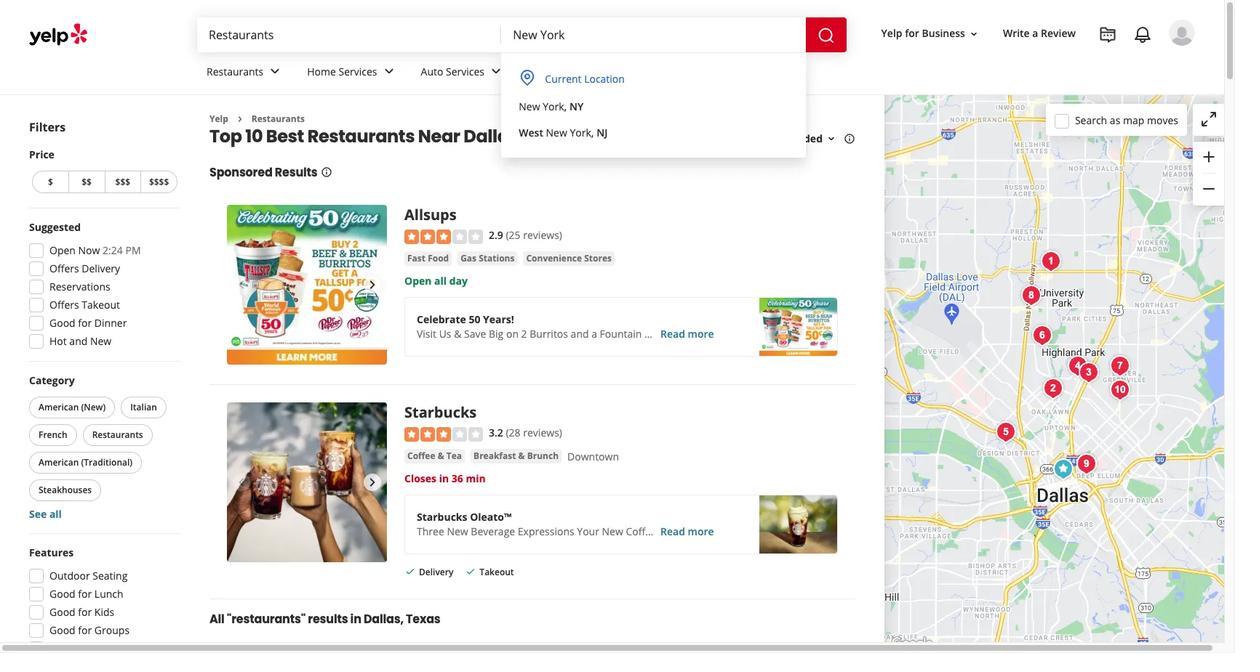Task type: locate. For each thing, give the bounding box(es) containing it.
three
[[417, 525, 444, 539]]

0 vertical spatial ,
[[564, 100, 567, 113]]

restaurants link
[[195, 52, 295, 95], [252, 113, 305, 125]]

see
[[29, 508, 47, 522]]

0 vertical spatial offers
[[49, 262, 79, 276]]

for for lunch
[[78, 588, 92, 602]]

good down outdoor
[[49, 588, 75, 602]]

0 vertical spatial takeout
[[82, 298, 120, 312]]

downtown
[[567, 450, 619, 464]]

expressions
[[518, 525, 574, 539]]

0 vertical spatial york
[[543, 100, 564, 113]]

& inside "button"
[[518, 450, 525, 462]]

0 horizontal spatial dallas,
[[364, 612, 404, 629]]

reviews) up convenience
[[523, 229, 562, 242]]

36
[[452, 472, 463, 486]]

read more for starbucks
[[660, 525, 714, 539]]

0 horizontal spatial &
[[438, 450, 444, 462]]

Find text field
[[209, 27, 490, 43]]

business
[[922, 27, 965, 40]]

restaurants inside business categories element
[[207, 64, 263, 78]]

1 vertical spatial texas
[[406, 612, 440, 629]]

yelp for yelp for business
[[881, 27, 902, 40]]

for for dinner
[[78, 316, 92, 330]]

1 vertical spatial ,
[[591, 126, 594, 140]]

write a review link
[[997, 21, 1082, 47]]

1 horizontal spatial in
[[439, 472, 449, 486]]

0 horizontal spatial 16 info v2 image
[[320, 167, 332, 178]]

0 vertical spatial previous image
[[233, 277, 250, 294]]

takeout inside group
[[82, 298, 120, 312]]

0 vertical spatial 16 info v2 image
[[844, 133, 855, 145]]

sponsored results
[[209, 165, 317, 181]]

more right the ritual
[[688, 525, 714, 539]]

visit us & save big on 2 burritos and a fountain drink!
[[417, 327, 673, 341]]

& right us
[[454, 327, 461, 341]]

for up good for kids
[[78, 588, 92, 602]]

  text field
[[513, 27, 794, 43]]

0 horizontal spatial and
[[69, 335, 88, 348]]

for left the business
[[905, 27, 919, 40]]

sponsored
[[209, 165, 272, 181]]

takeout
[[82, 298, 120, 312], [480, 566, 514, 579]]

0 vertical spatial texas
[[526, 125, 578, 149]]

1 read more from the top
[[660, 327, 714, 341]]

1 vertical spatial coffee
[[626, 525, 657, 539]]

1 24 chevron down v2 image from the left
[[487, 63, 505, 80]]

2.9 (25 reviews)
[[489, 229, 562, 242]]

rodeo goat image
[[991, 418, 1020, 447]]

read more for allsups
[[660, 327, 714, 341]]

west
[[519, 126, 543, 140]]

open down fast
[[404, 274, 432, 288]]

, left ny
[[564, 100, 567, 113]]

for down offers takeout
[[78, 316, 92, 330]]

suggested
[[29, 220, 81, 234]]

reviews) up brunch
[[523, 427, 562, 440]]

1 vertical spatial takeout
[[480, 566, 514, 579]]

yelp for yelp link
[[209, 113, 228, 125]]

1 reviews) from the top
[[523, 229, 562, 242]]

yelp inside button
[[881, 27, 902, 40]]

1 vertical spatial in
[[350, 612, 361, 629]]

1 vertical spatial read more
[[660, 525, 714, 539]]

1 vertical spatial starbucks
[[417, 510, 467, 524]]

2 previous image from the top
[[233, 475, 250, 492]]

west new york , nj
[[519, 126, 608, 140]]

0 vertical spatial american
[[39, 401, 79, 414]]

good for lunch
[[49, 588, 123, 602]]

$
[[48, 176, 53, 188]]

read more
[[660, 327, 714, 341], [660, 525, 714, 539]]

24 chevron down v2 image
[[487, 63, 505, 80], [556, 63, 574, 80]]

a left "fountain"
[[591, 327, 597, 341]]

burritos
[[530, 327, 568, 341]]

1 horizontal spatial york
[[570, 126, 591, 140]]

2 more from the top
[[688, 525, 714, 539]]

open for open all day
[[404, 274, 432, 288]]

0 horizontal spatial services
[[339, 64, 377, 78]]

1 good from the top
[[49, 316, 75, 330]]

and
[[571, 327, 589, 341], [69, 335, 88, 348]]

for inside button
[[905, 27, 919, 40]]

$$ button
[[68, 171, 104, 193]]

read for starbucks
[[660, 525, 685, 539]]

near
[[418, 125, 460, 149]]

24 chevron down v2 image inside home services link
[[380, 63, 398, 80]]

slideshow element
[[227, 205, 387, 365], [227, 403, 387, 563]]

1 vertical spatial york
[[570, 126, 591, 140]]

0 horizontal spatial in
[[350, 612, 361, 629]]

2 services from the left
[[446, 64, 484, 78]]

offers up reservations at the left top
[[49, 262, 79, 276]]

1 vertical spatial all
[[49, 508, 62, 522]]

2 offers from the top
[[49, 298, 79, 312]]

restaurants down home services link
[[307, 125, 415, 149]]

16 info v2 image
[[844, 133, 855, 145], [320, 167, 332, 178]]

tea
[[446, 450, 462, 462]]

1 vertical spatial read
[[660, 525, 685, 539]]

0 vertical spatial slideshow element
[[227, 205, 387, 365]]

0 vertical spatial read more
[[660, 327, 714, 341]]

0 horizontal spatial takeout
[[82, 298, 120, 312]]

0 vertical spatial reviews)
[[523, 229, 562, 242]]

1 vertical spatial 16 info v2 image
[[320, 167, 332, 178]]

services inside home services link
[[339, 64, 377, 78]]

24 chevron down v2 image
[[266, 63, 284, 80], [380, 63, 398, 80]]

2 reviews) from the top
[[523, 427, 562, 440]]

0 horizontal spatial 24 chevron down v2 image
[[266, 63, 284, 80]]

24 chevron down v2 image for restaurants
[[266, 63, 284, 80]]

coffee left the ritual
[[626, 525, 657, 539]]

24 chevron down v2 image inside the restaurants link
[[266, 63, 284, 80]]

(traditional)
[[81, 457, 132, 469]]

1 horizontal spatial a
[[1032, 27, 1038, 40]]

None field
[[209, 27, 490, 43], [513, 27, 794, 43], [513, 27, 794, 43]]

1 horizontal spatial &
[[454, 327, 461, 341]]

0 vertical spatial open
[[49, 244, 76, 257]]

reviews) for allsups
[[523, 229, 562, 242]]

24 chevron down v2 image left the auto
[[380, 63, 398, 80]]

2 24 chevron down v2 image from the left
[[556, 63, 574, 80]]

1 more from the top
[[688, 327, 714, 341]]

mister charles image
[[1063, 352, 1092, 381]]

starbucks oleato™
[[417, 510, 512, 524]]

and right 'hot'
[[69, 335, 88, 348]]

0 horizontal spatial york
[[543, 100, 564, 113]]

projects image
[[1099, 26, 1116, 44]]

0 horizontal spatial yelp
[[209, 113, 228, 125]]

hide image
[[1106, 376, 1135, 405]]

0 horizontal spatial coffee
[[407, 450, 435, 462]]

starbucks up the 3.2 star rating image
[[404, 403, 477, 423]]

convenience stores button
[[523, 252, 615, 266]]

16 checkmark v2 image
[[404, 566, 416, 578]]

breakfast & brunch button
[[471, 449, 562, 464]]

zoom out image
[[1200, 181, 1218, 198]]

good up 'hot'
[[49, 316, 75, 330]]

features
[[29, 546, 74, 560]]

1 24 chevron down v2 image from the left
[[266, 63, 284, 80]]

takeout right 16 checkmark v2 image
[[480, 566, 514, 579]]

american (traditional) button
[[29, 452, 142, 474]]

restaurants up '16 chevron right v2' icon
[[207, 64, 263, 78]]

none field find
[[209, 27, 490, 43]]

0 horizontal spatial all
[[49, 508, 62, 522]]

1 offers from the top
[[49, 262, 79, 276]]

restaurants link right '16 chevron right v2' icon
[[252, 113, 305, 125]]

good down good for kids
[[49, 624, 75, 638]]

services inside auto services link
[[446, 64, 484, 78]]

starbucks up 'three'
[[417, 510, 467, 524]]

1 horizontal spatial open
[[404, 274, 432, 288]]

1 horizontal spatial all
[[434, 274, 447, 288]]

breakfast & brunch link
[[471, 449, 562, 464]]

1 horizontal spatial 16 info v2 image
[[844, 133, 855, 145]]

italian
[[130, 401, 157, 414]]

3.2 star rating image
[[404, 428, 483, 442]]

, left nj
[[591, 126, 594, 140]]

italian button
[[121, 397, 166, 419]]

24 chevron down v2 image inside more link
[[556, 63, 574, 80]]

& left brunch
[[518, 450, 525, 462]]

0 vertical spatial read
[[660, 327, 685, 341]]

auto
[[421, 64, 443, 78]]

1 vertical spatial slideshow element
[[227, 403, 387, 563]]

read
[[660, 327, 685, 341], [660, 525, 685, 539]]

american for american (new)
[[39, 401, 79, 414]]

starbucks
[[404, 403, 477, 423], [417, 510, 467, 524]]

None search field
[[197, 17, 849, 52]]

2 read from the top
[[660, 525, 685, 539]]

1 vertical spatial previous image
[[233, 475, 250, 492]]

previous image for starbucks
[[233, 475, 250, 492]]

restaurants right '16 chevron right v2' icon
[[252, 113, 305, 125]]

16 chevron right v2 image
[[234, 113, 246, 125]]

allsups link
[[404, 205, 457, 225]]

0 horizontal spatial delivery
[[82, 262, 120, 276]]

coffee up closes
[[407, 450, 435, 462]]

sister restaurant image
[[1106, 352, 1135, 381]]

restaurants link up '16 chevron right v2' icon
[[195, 52, 295, 95]]

all inside group
[[49, 508, 62, 522]]

see all
[[29, 508, 62, 522]]

york left nj
[[570, 126, 591, 140]]

1 vertical spatial more
[[688, 525, 714, 539]]

all "restaurants" results in dallas, texas
[[209, 612, 440, 629]]

0 vertical spatial coffee
[[407, 450, 435, 462]]

pm
[[125, 244, 141, 257]]

1 vertical spatial open
[[404, 274, 432, 288]]

coffee & tea link
[[404, 449, 465, 464]]

a right write
[[1032, 27, 1038, 40]]

and right the burritos
[[571, 327, 589, 341]]

1 services from the left
[[339, 64, 377, 78]]

beverage
[[471, 525, 515, 539]]

coffee & tea
[[407, 450, 462, 462]]

home services
[[307, 64, 377, 78]]

drink!
[[644, 327, 673, 341]]

all for see
[[49, 508, 62, 522]]

good for good for groups
[[49, 624, 75, 638]]

24 chevron down v2 image inside auto services link
[[487, 63, 505, 80]]

1 horizontal spatial services
[[446, 64, 484, 78]]

restaurants
[[207, 64, 263, 78], [252, 113, 305, 125], [307, 125, 415, 149], [92, 429, 143, 441]]

all right see
[[49, 508, 62, 522]]

group containing category
[[26, 374, 180, 522]]

texas down 16 checkmark v2 icon
[[406, 612, 440, 629]]

moves
[[1147, 113, 1178, 127]]

10
[[245, 125, 263, 149]]

3 good from the top
[[49, 606, 75, 620]]

fast food
[[407, 252, 449, 265]]

4 good from the top
[[49, 624, 75, 638]]

offers down reservations at the left top
[[49, 298, 79, 312]]

gas stations link
[[458, 252, 517, 266]]

french button
[[29, 425, 77, 447]]

1 vertical spatial american
[[39, 457, 79, 469]]

& left tea
[[438, 450, 444, 462]]

1 slideshow element from the top
[[227, 205, 387, 365]]

reviews)
[[523, 229, 562, 242], [523, 427, 562, 440]]

0 vertical spatial yelp
[[881, 27, 902, 40]]

2 good from the top
[[49, 588, 75, 602]]

24 chevron down v2 image left 24 marker v2 'image'
[[487, 63, 505, 80]]

for for kids
[[78, 606, 92, 620]]

brad k. image
[[1169, 20, 1195, 46]]

map region
[[753, 0, 1235, 654]]

services right the home
[[339, 64, 377, 78]]

new down dinner
[[90, 335, 111, 348]]

user actions element
[[870, 18, 1215, 108]]

texas down new york , ny
[[526, 125, 578, 149]]

2 american from the top
[[39, 457, 79, 469]]

services for auto services
[[446, 64, 484, 78]]

new up 'west'
[[519, 100, 540, 113]]

1 horizontal spatial coffee
[[626, 525, 657, 539]]

in right results
[[350, 612, 361, 629]]

york
[[543, 100, 564, 113], [570, 126, 591, 140]]

2.9
[[489, 229, 503, 242]]

0 horizontal spatial 24 chevron down v2 image
[[487, 63, 505, 80]]

all
[[434, 274, 447, 288], [49, 508, 62, 522]]

1 read from the top
[[660, 327, 685, 341]]

breakfast & brunch
[[474, 450, 559, 462]]

$$$ button
[[104, 171, 141, 193]]

0 vertical spatial more
[[688, 327, 714, 341]]

0 horizontal spatial ,
[[564, 100, 567, 113]]

more
[[688, 327, 714, 341], [688, 525, 714, 539]]

16 chevron down v2 image
[[968, 28, 980, 40]]

all left day
[[434, 274, 447, 288]]

starbucks image
[[1049, 455, 1078, 484]]

1 vertical spatial a
[[591, 327, 597, 341]]

coffee & tea button
[[404, 449, 465, 464]]

2 slideshow element from the top
[[227, 403, 387, 563]]

american for american (traditional)
[[39, 457, 79, 469]]

2 24 chevron down v2 image from the left
[[380, 63, 398, 80]]

convenience
[[526, 252, 582, 265]]

2 horizontal spatial &
[[518, 450, 525, 462]]

american down category
[[39, 401, 79, 414]]

1 horizontal spatial texas
[[526, 125, 578, 149]]

0 vertical spatial dallas,
[[464, 125, 523, 149]]

for for business
[[905, 27, 919, 40]]

1 vertical spatial reviews)
[[523, 427, 562, 440]]

all
[[209, 612, 224, 629]]

yelp left the business
[[881, 27, 902, 40]]

open inside group
[[49, 244, 76, 257]]

0 horizontal spatial texas
[[406, 612, 440, 629]]

on
[[506, 327, 519, 341]]

gas
[[461, 252, 476, 265]]

24 chevron down v2 image right 'more' at the top left of page
[[556, 63, 574, 80]]

fast food link
[[404, 252, 452, 266]]

(new)
[[81, 401, 106, 414]]

good for good for kids
[[49, 606, 75, 620]]

delivery
[[82, 262, 120, 276], [419, 566, 453, 579]]

2 read more from the top
[[660, 525, 714, 539]]

,
[[564, 100, 567, 113], [591, 126, 594, 140]]

restaurants up (traditional)
[[92, 429, 143, 441]]

24 chevron down v2 image left the home
[[266, 63, 284, 80]]

open down the suggested
[[49, 244, 76, 257]]

celebrate 50 years!
[[417, 313, 514, 326]]

1 vertical spatial yelp
[[209, 113, 228, 125]]

services right the auto
[[446, 64, 484, 78]]

& inside button
[[438, 450, 444, 462]]

il bracco image
[[1036, 247, 1066, 276]]

1 horizontal spatial 24 chevron down v2 image
[[380, 63, 398, 80]]

delivery right 16 checkmark v2 icon
[[419, 566, 453, 579]]

for down good for lunch
[[78, 606, 92, 620]]

$$$$ button
[[141, 171, 177, 193]]

1 previous image from the top
[[233, 277, 250, 294]]

16 checkmark v2 image
[[465, 566, 477, 578]]

1 horizontal spatial 24 chevron down v2 image
[[556, 63, 574, 80]]

previous image
[[233, 277, 250, 294], [233, 475, 250, 492]]

0 vertical spatial starbucks
[[404, 403, 477, 423]]

good down good for lunch
[[49, 606, 75, 620]]

1 vertical spatial offers
[[49, 298, 79, 312]]

group
[[1193, 142, 1225, 206], [25, 220, 180, 353], [26, 374, 180, 522], [25, 546, 180, 654]]

american down "french" button at the left
[[39, 457, 79, 469]]

0 vertical spatial all
[[434, 274, 447, 288]]

0 vertical spatial a
[[1032, 27, 1038, 40]]

dallas, right near
[[464, 125, 523, 149]]

ny
[[569, 100, 583, 113]]

0 horizontal spatial open
[[49, 244, 76, 257]]

in left 36
[[439, 472, 449, 486]]

yelp left '16 chevron right v2' icon
[[209, 113, 228, 125]]

expand map image
[[1200, 110, 1218, 128]]

price
[[29, 148, 54, 161]]

more right "drink!"
[[688, 327, 714, 341]]

1 american from the top
[[39, 401, 79, 414]]

dallas, right results
[[364, 612, 404, 629]]

1 vertical spatial delivery
[[419, 566, 453, 579]]

for down good for kids
[[78, 624, 92, 638]]

new down 'starbucks oleato™'
[[447, 525, 468, 539]]

fountain
[[600, 327, 642, 341]]

1 horizontal spatial yelp
[[881, 27, 902, 40]]

takeout up dinner
[[82, 298, 120, 312]]

delivery down open now 2:24 pm
[[82, 262, 120, 276]]

york left ny
[[543, 100, 564, 113]]



Task type: describe. For each thing, give the bounding box(es) containing it.
starbucks link
[[404, 403, 477, 423]]

new right 'west'
[[546, 126, 567, 140]]

american (traditional)
[[39, 457, 132, 469]]

the honor bar image
[[1028, 321, 1057, 351]]

services for home services
[[339, 64, 377, 78]]

min
[[466, 472, 486, 486]]

offers takeout
[[49, 298, 120, 312]]

convenience stores
[[526, 252, 612, 265]]

auto services
[[421, 64, 484, 78]]

fast
[[407, 252, 426, 265]]

groups
[[94, 624, 130, 638]]

outdoor seating
[[49, 570, 128, 583]]

french
[[39, 429, 67, 441]]

offers for offers delivery
[[49, 262, 79, 276]]

current location link
[[510, 65, 797, 94]]

open now 2:24 pm
[[49, 244, 141, 257]]

google image
[[888, 635, 936, 654]]

auto services link
[[409, 52, 516, 95]]

stores
[[584, 252, 612, 265]]

fast food button
[[404, 252, 452, 266]]

24 chevron down v2 image for auto services
[[487, 63, 505, 80]]

group containing features
[[25, 546, 180, 654]]

& for coffee & tea
[[438, 450, 444, 462]]

mister o1 dallas image
[[1039, 375, 1068, 404]]

starbucks for starbucks
[[404, 403, 477, 423]]

lunch
[[94, 588, 123, 602]]

allsups image
[[227, 205, 387, 365]]

hot and new
[[49, 335, 111, 348]]

nj
[[597, 126, 608, 140]]

price group
[[29, 148, 180, 196]]

gas stations
[[461, 252, 515, 265]]

save
[[464, 327, 486, 341]]

all for open
[[434, 274, 447, 288]]

closes in 36 min
[[404, 472, 486, 486]]

for for groups
[[78, 624, 92, 638]]

1 vertical spatial restaurants link
[[252, 113, 305, 125]]

map
[[1123, 113, 1144, 127]]

kids
[[94, 606, 114, 620]]

24 marker v2 image
[[519, 69, 536, 87]]

visit
[[417, 327, 436, 341]]

years!
[[483, 313, 514, 326]]

us
[[439, 327, 451, 341]]

yelp for business button
[[875, 21, 985, 47]]

gas stations button
[[458, 252, 517, 266]]

and inside group
[[69, 335, 88, 348]]

zoom in image
[[1200, 148, 1218, 166]]

your
[[577, 525, 599, 539]]

search
[[1075, 113, 1107, 127]]

"restaurants"
[[227, 612, 306, 629]]

breakfast
[[474, 450, 516, 462]]

search as map moves
[[1075, 113, 1178, 127]]

read for allsups
[[660, 327, 685, 341]]

24 chevron down v2 image for home services
[[380, 63, 398, 80]]

new right your
[[602, 525, 623, 539]]

& for breakfast & brunch
[[518, 450, 525, 462]]

starbucks image
[[227, 403, 387, 563]]

1 horizontal spatial delivery
[[419, 566, 453, 579]]

0 vertical spatial restaurants link
[[195, 52, 295, 95]]

filters
[[29, 119, 66, 135]]

1 horizontal spatial and
[[571, 327, 589, 341]]

50
[[469, 313, 480, 326]]

2.9 star rating image
[[404, 230, 483, 244]]

0 horizontal spatial a
[[591, 327, 597, 341]]

starbucks for starbucks oleato™
[[417, 510, 467, 524]]

offers for offers takeout
[[49, 298, 79, 312]]

1 horizontal spatial takeout
[[480, 566, 514, 579]]

slideshow element for starbucks
[[227, 403, 387, 563]]

1 horizontal spatial ,
[[591, 126, 594, 140]]

current location
[[545, 72, 625, 86]]

seating
[[93, 570, 128, 583]]

business categories element
[[195, 52, 1195, 95]]

previous image for allsups
[[233, 277, 250, 294]]

steakhouses button
[[29, 480, 101, 502]]

open for open now 2:24 pm
[[49, 244, 76, 257]]

(25
[[506, 229, 521, 242]]

new inside group
[[90, 335, 111, 348]]

coffee inside button
[[407, 450, 435, 462]]

search image
[[817, 27, 835, 44]]

Near text field
[[513, 27, 794, 43]]

offers delivery
[[49, 262, 120, 276]]

top
[[209, 125, 242, 149]]

more for allsups
[[688, 327, 714, 341]]

next image
[[364, 475, 381, 492]]

reviews) for starbucks
[[523, 427, 562, 440]]

write
[[1003, 27, 1030, 40]]

oleato™
[[470, 510, 512, 524]]

food
[[428, 252, 449, 265]]

group containing suggested
[[25, 220, 180, 353]]

dinner
[[94, 316, 127, 330]]

new york , ny
[[519, 100, 583, 113]]

day
[[449, 274, 468, 288]]

convenience stores link
[[523, 252, 615, 266]]

0 vertical spatial in
[[439, 472, 449, 486]]

category
[[29, 374, 75, 388]]

best
[[266, 125, 304, 149]]

hudson house image
[[1017, 281, 1046, 311]]

1 vertical spatial dallas,
[[364, 612, 404, 629]]

electric shuffle image
[[1072, 450, 1101, 479]]

24 chevron down v2 image for more
[[556, 63, 574, 80]]

1 horizontal spatial dallas,
[[464, 125, 523, 149]]

home
[[307, 64, 336, 78]]

yelp link
[[209, 113, 228, 125]]

ritual
[[659, 525, 686, 539]]

$$
[[82, 176, 92, 188]]

results
[[275, 165, 317, 181]]

more link
[[516, 52, 585, 95]]

more
[[528, 64, 553, 78]]

reservations
[[49, 280, 110, 294]]

stations
[[479, 252, 515, 265]]

slideshow element for allsups
[[227, 205, 387, 365]]

restaurants inside button
[[92, 429, 143, 441]]

next image
[[364, 277, 381, 294]]

more for starbucks
[[688, 525, 714, 539]]

restaurants button
[[83, 425, 153, 447]]

closes
[[404, 472, 436, 486]]

0 vertical spatial delivery
[[82, 262, 120, 276]]

$$$
[[115, 176, 130, 188]]

location
[[584, 72, 625, 86]]

good for good for lunch
[[49, 588, 75, 602]]

results
[[308, 612, 348, 629]]

review
[[1041, 27, 1076, 40]]

notifications image
[[1134, 26, 1151, 44]]

the porch image
[[1074, 359, 1103, 388]]

2
[[521, 327, 527, 341]]

good for dinner
[[49, 316, 127, 330]]

open all day
[[404, 274, 468, 288]]

(28
[[506, 427, 521, 440]]

see all button
[[29, 508, 62, 522]]

good for good for dinner
[[49, 316, 75, 330]]



Task type: vqa. For each thing, say whether or not it's contained in the screenshot.
Photo of Tempe City Tacos - Tempe, AZ, US. Street tacos! on the top right
no



